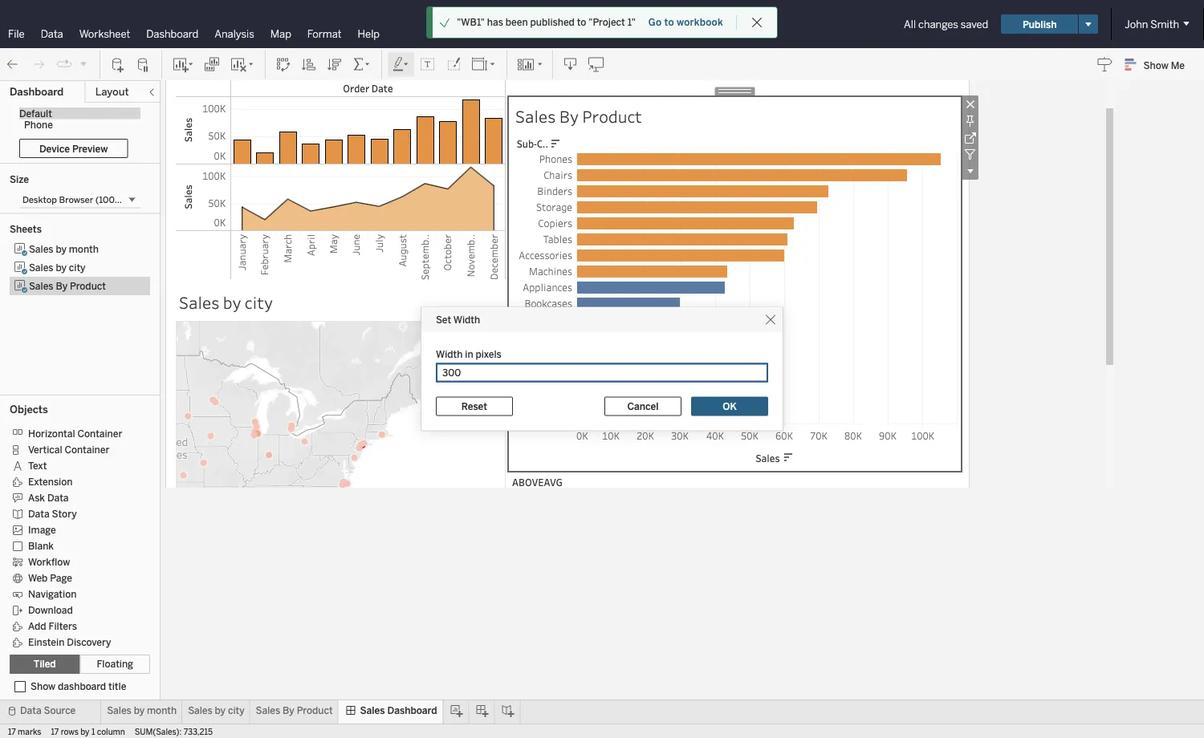 Task type: describe. For each thing, give the bounding box(es) containing it.
blank option
[[10, 538, 139, 554]]

open and edit this workbook in tableau desktop image
[[589, 57, 605, 73]]

0 vertical spatial city
[[69, 262, 85, 273]]

Paper, Sub-Category. Press Space to toggle selection. Press Escape to go back to the left margin. Use arrow keys to navigate headers text field
[[512, 328, 577, 344]]

Width in pixels text field
[[436, 363, 768, 383]]

0 horizontal spatial sales by product
[[29, 280, 106, 292]]

filters
[[49, 621, 77, 633]]

March, Month of Order Date. Press Space to toggle selection. Press Escape to go back to the left margin. Use arrow keys to navigate headers text field
[[276, 231, 300, 280]]

Fasteners, Sub-Category. Press Space to toggle selection. Press Escape to go back to the left margin. Use arrow keys to navigate headers text field
[[512, 408, 577, 424]]

November, Month of Order Date. Press Space to toggle selection. Press Escape to go back to the left margin. Use arrow keys to navigate headers text field
[[459, 231, 483, 280]]

file
[[8, 27, 25, 40]]

workflow option
[[10, 554, 139, 570]]

floating
[[97, 659, 133, 670]]

1 vertical spatial dashboard
[[10, 86, 64, 98]]

extension
[[28, 476, 73, 488]]

help
[[358, 27, 380, 40]]

horizontal container option
[[10, 426, 139, 442]]

to inside alert
[[577, 16, 587, 28]]

0 vertical spatial product
[[582, 105, 642, 127]]

in
[[465, 349, 473, 361]]

Tables, Sub-Category. Press Space to toggle selection. Press Escape to go back to the left margin. Use arrow keys to navigate headers text field
[[512, 231, 577, 247]]

width in pixels
[[436, 349, 502, 361]]

all changes saved
[[904, 18, 989, 31]]

1"
[[628, 16, 636, 28]]

1 vertical spatial sales by city
[[179, 291, 273, 314]]

0 horizontal spatial product
[[70, 280, 106, 292]]

1 horizontal spatial dashboard
[[146, 27, 199, 40]]

Furnishings, Sub-Category. Press Space to toggle selection. Press Escape to go back to the left margin. Use arrow keys to navigate headers text field
[[512, 312, 577, 328]]

0 vertical spatial sales by city
[[29, 262, 85, 273]]

2 horizontal spatial sales by product
[[516, 105, 642, 127]]

image
[[28, 525, 56, 536]]

preview
[[72, 143, 108, 154]]

ok button
[[691, 397, 768, 416]]

ask
[[28, 492, 45, 504]]

1 vertical spatial city
[[245, 291, 273, 314]]

discovery
[[67, 637, 111, 649]]

saved
[[961, 18, 989, 31]]

2 vertical spatial sales by city
[[188, 705, 245, 717]]

draft
[[584, 18, 606, 30]]

einstein discovery option
[[10, 634, 139, 650]]

0 vertical spatial by
[[559, 105, 579, 127]]

"project
[[589, 16, 625, 28]]

Labels, Sub-Category. Press Space to toggle selection. Press Escape to go back to the left margin. Use arrow keys to navigate headers text field
[[512, 376, 577, 392]]

May, Month of Order Date. Press Space to toggle selection. Press Escape to go back to the left margin. Use arrow keys to navigate headers text field
[[322, 231, 344, 280]]

objects
[[10, 403, 48, 416]]

remove from dashboard image
[[962, 96, 979, 112]]

set width dialog
[[422, 308, 783, 431]]

show dashboard title
[[31, 681, 126, 693]]

john smith
[[1125, 18, 1180, 31]]

January, Month of Order Date. Press Space to toggle selection. Press Escape to go back to the left margin. Use arrow keys to navigate headers text field
[[230, 231, 253, 280]]

changes
[[919, 18, 959, 31]]

0 vertical spatial sales by month
[[29, 243, 99, 255]]

new data source image
[[110, 57, 126, 73]]

john
[[1125, 18, 1149, 31]]

add
[[28, 621, 46, 633]]

Machines, Sub-Category. Press Space to toggle selection. Press Escape to go back to the left margin. Use arrow keys to navigate headers text field
[[512, 263, 577, 279]]

collapse image
[[147, 88, 157, 97]]

container for horizontal container
[[77, 428, 122, 440]]

publish button
[[1002, 14, 1079, 34]]

data for data source
[[20, 705, 41, 717]]

success image
[[439, 17, 451, 28]]

date
[[372, 82, 393, 95]]

workflow
[[28, 557, 70, 568]]

0 vertical spatial month
[[69, 243, 99, 255]]

device preview button
[[19, 139, 128, 158]]

2 vertical spatial product
[[297, 705, 333, 717]]

redo image
[[31, 57, 47, 73]]

undo image
[[5, 57, 21, 73]]

extension option
[[10, 474, 139, 490]]

show for show me
[[1144, 59, 1169, 71]]

togglestate option group
[[10, 655, 150, 675]]

use as filter image
[[962, 146, 979, 163]]

publish
[[1023, 18, 1057, 30]]

web
[[28, 573, 48, 584]]

been
[[506, 16, 528, 28]]

highlight image
[[392, 57, 410, 73]]

Accessories, Sub-Category. Press Space to toggle selection. Press Escape to go back to the left margin. Use arrow keys to navigate headers text field
[[512, 247, 577, 263]]

wb1
[[620, 16, 647, 32]]

size
[[10, 173, 29, 185]]

17 marks
[[8, 727, 41, 737]]

1
[[91, 727, 95, 737]]

ok
[[723, 401, 737, 413]]

smith
[[1151, 18, 1180, 31]]

October, Month of Order Date. Press Space to toggle selection. Press Escape to go back to the left margin. Use arrow keys to navigate headers text field
[[436, 231, 459, 280]]

x
[[123, 194, 127, 205]]

Bookcases, Sub-Category. Press Space to toggle selection. Press Escape to go back to the left margin. Use arrow keys to navigate headers text field
[[512, 295, 577, 312]]

show/hide cards image
[[517, 57, 543, 73]]

pixels
[[476, 349, 502, 361]]

data story option
[[10, 506, 139, 522]]

reset button
[[436, 397, 513, 416]]

800)
[[129, 194, 150, 205]]

vertical container
[[28, 444, 109, 456]]

go to workbook
[[649, 16, 723, 28]]

August, Month of Order Date. Press Space to toggle selection. Press Escape to go back to the left margin. Use arrow keys to navigate headers text field
[[391, 231, 414, 280]]

cancel
[[627, 401, 659, 413]]

show mark labels image
[[420, 57, 436, 73]]

navigation
[[28, 589, 77, 600]]

order
[[343, 82, 369, 95]]

April, Month of Order Date. Press Space to toggle selection. Press Escape to go back to the left margin. Use arrow keys to navigate headers text field
[[300, 231, 322, 280]]

published
[[530, 16, 575, 28]]

June, Month of Order Date. Press Space to toggle selection. Press Escape to go back to the left margin. Use arrow keys to navigate headers text field
[[344, 231, 368, 280]]

sheets
[[10, 224, 42, 235]]

show for show dashboard title
[[31, 681, 56, 693]]

data for data story
[[28, 509, 49, 520]]

reset
[[462, 401, 488, 413]]

2 vertical spatial by
[[283, 705, 295, 717]]

application containing sales by product
[[161, 35, 1114, 683]]

container for vertical container
[[65, 444, 109, 456]]

horizontal container
[[28, 428, 122, 440]]

ask data
[[28, 492, 69, 504]]

fit image
[[471, 57, 497, 73]]



Task type: locate. For each thing, give the bounding box(es) containing it.
2 horizontal spatial dashboard
[[387, 705, 437, 717]]

1 vertical spatial month
[[147, 705, 177, 717]]

Phones, Sub-Category. Press Space to toggle selection. Press Escape to go back to the left margin. Use arrow keys to navigate headers text field
[[512, 151, 577, 167]]

aboveavg
[[512, 476, 563, 489]]

September, Month of Order Date. Press Space to toggle selection. Press Escape to go back to the left margin. Use arrow keys to navigate headers text field
[[414, 231, 436, 280]]

blank
[[28, 541, 54, 552]]

title
[[108, 681, 126, 693]]

swap rows and columns image
[[275, 57, 291, 73]]

text option
[[10, 458, 139, 474]]

July, Month of Order Date. Press Space to toggle selection. Press Escape to go back to the left margin. Use arrow keys to navigate headers text field
[[368, 231, 391, 280]]

web page option
[[10, 570, 139, 586]]

1 17 from the left
[[8, 727, 16, 737]]

1 horizontal spatial by
[[283, 705, 295, 717]]

dashboard
[[146, 27, 199, 40], [10, 86, 64, 98], [387, 705, 437, 717]]

go to sheet image
[[962, 129, 979, 146]]

"wb1" has been published to "project 1" alert
[[457, 15, 636, 30]]

Art, Sub-Category. Press Space to toggle selection. Press Escape to go back to the left margin. Use arrow keys to navigate headers text field
[[512, 360, 577, 376]]

order date
[[343, 82, 393, 95]]

me
[[1171, 59, 1185, 71]]

default phone
[[19, 108, 53, 131]]

container down horizontal container
[[65, 444, 109, 456]]

container
[[77, 428, 122, 440], [65, 444, 109, 456]]

replay animation image
[[56, 56, 72, 72]]

2 horizontal spatial by
[[559, 105, 579, 127]]

Supplies, Sub-Category. Press Space to toggle selection. Press Escape to go back to the left margin. Use arrow keys to navigate headers text field
[[512, 344, 577, 360]]

desktop browser (1000 x 800)
[[22, 194, 150, 205]]

data guide image
[[1097, 56, 1113, 72]]

go
[[649, 16, 662, 28]]

sales dashboard
[[360, 705, 437, 717]]

"wb1"
[[457, 16, 485, 28]]

download image
[[563, 57, 579, 73]]

to right go
[[664, 16, 674, 28]]

image option
[[10, 522, 139, 538]]

show me button
[[1118, 52, 1200, 77]]

0 horizontal spatial month
[[69, 243, 99, 255]]

vertical container option
[[10, 442, 139, 458]]

show
[[1144, 59, 1169, 71], [31, 681, 56, 693]]

sales by city up 733,215
[[188, 705, 245, 717]]

2 horizontal spatial product
[[582, 105, 642, 127]]

ask data option
[[10, 490, 139, 506]]

analysis
[[215, 27, 254, 40]]

column
[[97, 727, 125, 737]]

Copiers, Sub-Category. Press Space to toggle selection. Press Escape to go back to the left margin. Use arrow keys to navigate headers text field
[[512, 215, 577, 231]]

sum(sales):
[[135, 727, 182, 737]]

1 vertical spatial container
[[65, 444, 109, 456]]

workbook
[[677, 16, 723, 28]]

1 horizontal spatial product
[[297, 705, 333, 717]]

add filters
[[28, 621, 77, 633]]

sales by city down january, month of order date. press space to toggle selection. press escape to go back to the left margin. use arrow keys to navigate headers text field at the top
[[179, 291, 273, 314]]

replay animation image
[[79, 59, 88, 68]]

data up "marks"
[[20, 705, 41, 717]]

device
[[39, 143, 70, 154]]

totals image
[[353, 57, 372, 73]]

navigation option
[[10, 586, 139, 602]]

0 vertical spatial show
[[1144, 59, 1169, 71]]

list box
[[10, 240, 150, 390]]

733,215
[[184, 727, 213, 737]]

sorted descending by sum of sales within sub-category image
[[327, 57, 343, 73]]

story
[[52, 509, 77, 520]]

download
[[28, 605, 73, 617]]

new worksheet image
[[172, 57, 194, 73]]

17
[[8, 727, 16, 737], [51, 727, 59, 737]]

Appliances, Sub-Category. Press Space to toggle selection. Press Escape to go back to the left margin. Use arrow keys to navigate headers text field
[[512, 279, 577, 295]]

sales by city
[[29, 262, 85, 273], [179, 291, 273, 314], [188, 705, 245, 717]]

0 horizontal spatial 17
[[8, 727, 16, 737]]

0 horizontal spatial by
[[56, 280, 68, 292]]

data inside option
[[28, 509, 49, 520]]

browser
[[59, 194, 93, 205]]

1 horizontal spatial show
[[1144, 59, 1169, 71]]

Binders, Sub-Category. Press Space to toggle selection. Press Escape to go back to the left margin. Use arrow keys to navigate headers text field
[[512, 183, 577, 199]]

0 vertical spatial container
[[77, 428, 122, 440]]

0 horizontal spatial show
[[31, 681, 56, 693]]

data source
[[20, 705, 76, 717]]

show left the me
[[1144, 59, 1169, 71]]

duplicate image
[[204, 57, 220, 73]]

show down tiled
[[31, 681, 56, 693]]

set
[[436, 314, 451, 326]]

download option
[[10, 602, 139, 618]]

show inside button
[[1144, 59, 1169, 71]]

17 left rows
[[51, 727, 59, 737]]

all
[[904, 18, 916, 31]]

2 to from the left
[[664, 16, 674, 28]]

data down "ask"
[[28, 509, 49, 520]]

fix width image
[[962, 112, 979, 129]]

0 horizontal spatial sales by month
[[29, 243, 99, 255]]

map element
[[176, 321, 505, 668]]

text
[[28, 460, 47, 472]]

city
[[69, 262, 85, 273], [245, 291, 273, 314], [228, 705, 245, 717]]

December, Month of Order Date. Press Space to toggle selection. Press Escape to go back to the left margin. Use arrow keys to navigate headers text field
[[483, 231, 505, 280]]

default
[[19, 108, 52, 119]]

data up replay animation image
[[41, 27, 63, 40]]

to left "project
[[577, 16, 587, 28]]

2 17 from the left
[[51, 727, 59, 737]]

1 horizontal spatial to
[[664, 16, 674, 28]]

page
[[50, 573, 72, 584]]

0 vertical spatial width
[[454, 314, 480, 326]]

data for data
[[41, 27, 63, 40]]

sales by month down sheets
[[29, 243, 99, 255]]

add filters option
[[10, 618, 139, 634]]

marks. press enter to open the view data window.. use arrow keys to navigate data visualization elements. image
[[230, 96, 506, 231], [577, 151, 960, 425], [176, 321, 506, 669]]

application
[[161, 35, 1114, 683]]

sales by month up sum(sales):
[[107, 705, 177, 717]]

list box containing sales by month
[[10, 240, 150, 390]]

worksheet
[[79, 27, 130, 40]]

width right set
[[454, 314, 480, 326]]

data story
[[28, 509, 77, 520]]

0 vertical spatial sales by product
[[516, 105, 642, 127]]

1 vertical spatial show
[[31, 681, 56, 693]]

"wb1" has been published to "project 1"
[[457, 16, 636, 28]]

1 to from the left
[[577, 16, 587, 28]]

sum(sales): 733,215
[[135, 727, 213, 737]]

2 vertical spatial city
[[228, 705, 245, 717]]

1 vertical spatial sales by month
[[107, 705, 177, 717]]

1 vertical spatial sales by product
[[29, 280, 106, 292]]

horizontal
[[28, 428, 75, 440]]

1 vertical spatial by
[[56, 280, 68, 292]]

February, Month of Order Date. Press Space to toggle selection. Press Escape to go back to the left margin. Use arrow keys to navigate headers text field
[[253, 231, 276, 280]]

data up data story
[[47, 492, 69, 504]]

container up vertical container option
[[77, 428, 122, 440]]

data inside option
[[47, 492, 69, 504]]

2 vertical spatial dashboard
[[387, 705, 437, 717]]

set width
[[436, 314, 480, 326]]

desktop
[[22, 194, 57, 205]]

0 vertical spatial dashboard
[[146, 27, 199, 40]]

Chairs, Sub-Category. Press Space to toggle selection. Press Escape to go back to the left margin. Use arrow keys to navigate headers text field
[[512, 167, 577, 183]]

data
[[41, 27, 63, 40], [47, 492, 69, 504], [28, 509, 49, 520], [20, 705, 41, 717]]

dashboard
[[58, 681, 106, 693]]

sales
[[516, 105, 556, 127], [29, 243, 53, 255], [29, 262, 53, 273], [29, 280, 53, 292], [179, 291, 220, 314], [107, 705, 131, 717], [188, 705, 213, 717], [256, 705, 280, 717], [360, 705, 385, 717]]

month down desktop browser (1000 x 800)
[[69, 243, 99, 255]]

Storage, Sub-Category. Press Space to toggle selection. Press Escape to go back to the left margin. Use arrow keys to navigate headers text field
[[512, 199, 577, 215]]

source
[[44, 705, 76, 717]]

sorted ascending by sum of sales within sub-category image
[[301, 57, 317, 73]]

einstein
[[28, 637, 65, 649]]

more options image
[[962, 163, 979, 180]]

map
[[270, 27, 291, 40]]

phone
[[24, 119, 53, 131]]

product
[[582, 105, 642, 127], [70, 280, 106, 292], [297, 705, 333, 717]]

objects list box
[[10, 421, 150, 650]]

sales by city down sheets
[[29, 262, 85, 273]]

0 horizontal spatial to
[[577, 16, 587, 28]]

to
[[577, 16, 587, 28], [664, 16, 674, 28]]

clear sheet image
[[230, 57, 255, 73]]

2 vertical spatial sales by product
[[256, 705, 333, 717]]

format
[[307, 27, 342, 40]]

layout
[[95, 86, 129, 98]]

1 horizontal spatial sales by product
[[256, 705, 333, 717]]

1 vertical spatial product
[[70, 280, 106, 292]]

by
[[559, 105, 579, 127], [56, 280, 68, 292], [283, 705, 295, 717]]

by inside list box
[[56, 280, 68, 292]]

rows
[[61, 727, 79, 737]]

17 for 17 marks
[[8, 727, 16, 737]]

1 horizontal spatial sales by month
[[107, 705, 177, 717]]

format workbook image
[[446, 57, 462, 73]]

pause auto updates image
[[136, 57, 152, 73]]

by
[[56, 243, 67, 255], [56, 262, 67, 273], [223, 291, 241, 314], [134, 705, 145, 717], [215, 705, 226, 717], [81, 727, 90, 737]]

17 for 17 rows by 1 column
[[51, 727, 59, 737]]

1 horizontal spatial month
[[147, 705, 177, 717]]

tiled
[[34, 659, 56, 670]]

0 horizontal spatial dashboard
[[10, 86, 64, 98]]

width
[[454, 314, 480, 326], [436, 349, 463, 361]]

17 left "marks"
[[8, 727, 16, 737]]

web page
[[28, 573, 72, 584]]

width left 'in'
[[436, 349, 463, 361]]

go to workbook link
[[648, 16, 724, 29]]

einstein discovery
[[28, 637, 111, 649]]

17 rows by 1 column
[[51, 727, 125, 737]]

show me
[[1144, 59, 1185, 71]]

1 horizontal spatial 17
[[51, 727, 59, 737]]

month up sum(sales):
[[147, 705, 177, 717]]

1 vertical spatial width
[[436, 349, 463, 361]]

has
[[487, 16, 503, 28]]

device preview
[[39, 143, 108, 154]]

(1000
[[95, 194, 121, 205]]

vertical
[[28, 444, 62, 456]]



Task type: vqa. For each thing, say whether or not it's contained in the screenshot.
The File at the top left
yes



